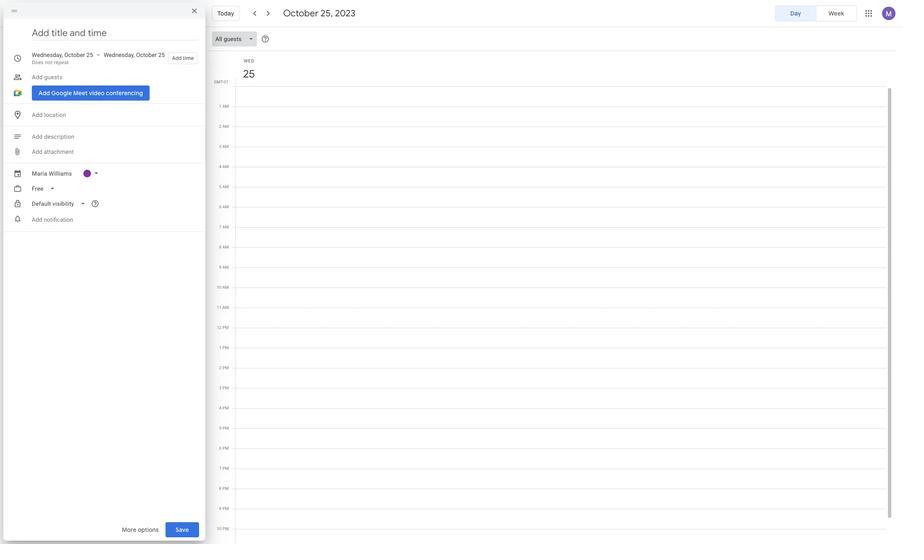 Task type: describe. For each thing, give the bounding box(es) containing it.
10 pm
[[217, 527, 229, 531]]

2 wednesday, from the left
[[104, 52, 135, 58]]

pm for 10 pm
[[223, 527, 229, 531]]

5 for 5 am
[[219, 185, 222, 189]]

11 am
[[217, 305, 229, 310]]

add for add notification
[[32, 216, 42, 223]]

wed 25
[[243, 58, 255, 81]]

wednesday, october 25 – wednesday, october 25 does not repeat
[[32, 52, 165, 65]]

week
[[829, 10, 845, 17]]

today button
[[212, 3, 240, 23]]

guests
[[44, 74, 62, 81]]

10 for 10 am
[[217, 285, 222, 290]]

to element
[[96, 51, 100, 59]]

8 am
[[219, 245, 229, 250]]

gmt-
[[214, 80, 224, 84]]

does
[[32, 60, 44, 65]]

9 pm
[[219, 507, 229, 511]]

4 pm
[[219, 406, 229, 411]]

wed
[[244, 58, 255, 64]]

add description
[[32, 133, 75, 140]]

am for 9 am
[[223, 265, 229, 270]]

4 for 4 pm
[[219, 406, 222, 411]]

add for add description
[[32, 133, 43, 140]]

am for 8 am
[[223, 245, 229, 250]]

pm for 7 pm
[[223, 466, 229, 471]]

add location
[[32, 112, 66, 118]]

2 for 2 pm
[[219, 366, 222, 370]]

repeat
[[54, 60, 69, 65]]

am for 3 am
[[223, 144, 229, 149]]

1 wednesday, from the left
[[32, 52, 63, 58]]

2023
[[335, 8, 356, 19]]

add time
[[172, 55, 194, 62]]

7 pm
[[219, 466, 229, 471]]

3 for 3 am
[[219, 144, 222, 149]]

notification
[[44, 216, 73, 223]]

add guests button
[[29, 70, 199, 85]]

25 column header
[[236, 51, 887, 86]]

6 am
[[219, 205, 229, 209]]

11
[[217, 305, 222, 310]]

9 am
[[219, 265, 229, 270]]

add for add attachment
[[32, 148, 42, 155]]

12 pm
[[217, 325, 229, 330]]

add time button
[[168, 52, 198, 64]]

am for 4 am
[[223, 164, 229, 169]]

pm for 6 pm
[[223, 446, 229, 451]]

3 am
[[219, 144, 229, 149]]

add notification button
[[29, 210, 77, 230]]

add guests
[[32, 74, 62, 81]]

Day radio
[[776, 5, 817, 21]]

5 am
[[219, 185, 229, 189]]

10 am
[[217, 285, 229, 290]]

2 pm
[[219, 366, 229, 370]]

3 for 3 pm
[[219, 386, 222, 390]]

5 pm
[[219, 426, 229, 431]]

8 for 8 am
[[219, 245, 222, 250]]

07
[[224, 80, 229, 84]]

7 for 7 pm
[[219, 466, 222, 471]]

add for add time
[[172, 55, 182, 62]]

gmt-07
[[214, 80, 229, 84]]

option group containing day
[[776, 5, 858, 21]]

3 pm
[[219, 386, 229, 390]]

6 for 6 pm
[[219, 446, 222, 451]]

8 pm
[[219, 486, 229, 491]]

2 for 2 am
[[219, 124, 222, 129]]

8 for 8 pm
[[219, 486, 222, 491]]



Task type: locate. For each thing, give the bounding box(es) containing it.
2 am from the top
[[223, 124, 229, 129]]

0 horizontal spatial october
[[64, 52, 85, 58]]

7 down "6 pm"
[[219, 466, 222, 471]]

6 am from the top
[[223, 205, 229, 209]]

cell
[[236, 86, 887, 544]]

am up 2 am
[[223, 104, 229, 109]]

None field
[[212, 31, 260, 47], [29, 181, 62, 196], [29, 196, 93, 211], [212, 31, 260, 47], [29, 181, 62, 196], [29, 196, 93, 211]]

11 am from the top
[[223, 305, 229, 310]]

add for add guests
[[32, 74, 43, 81]]

5 up the 6 am
[[219, 185, 222, 189]]

8
[[219, 245, 222, 250], [219, 486, 222, 491]]

add up the add attachment button
[[32, 133, 43, 140]]

pm down "6 pm"
[[223, 466, 229, 471]]

1 for 1 pm
[[219, 346, 222, 350]]

2 10 from the top
[[217, 527, 222, 531]]

3 down the 2 pm
[[219, 386, 222, 390]]

1 5 from the top
[[219, 185, 222, 189]]

october left the add time at the top left of the page
[[136, 52, 157, 58]]

9 am from the top
[[223, 265, 229, 270]]

1 vertical spatial 3
[[219, 386, 222, 390]]

10 pm from the top
[[223, 507, 229, 511]]

pm for 4 pm
[[223, 406, 229, 411]]

7 pm from the top
[[223, 446, 229, 451]]

wednesday, october 25 element
[[239, 65, 259, 84]]

5 down 4 pm
[[219, 426, 222, 431]]

pm down 8 pm
[[223, 507, 229, 511]]

25 left add time button
[[158, 52, 165, 58]]

1 vertical spatial 6
[[219, 446, 222, 451]]

am for 6 am
[[223, 205, 229, 209]]

1 vertical spatial 1
[[219, 346, 222, 350]]

am for 11 am
[[223, 305, 229, 310]]

25 down wed
[[243, 67, 255, 81]]

4
[[219, 164, 222, 169], [219, 406, 222, 411]]

25,
[[321, 8, 333, 19]]

add
[[172, 55, 182, 62], [32, 74, 43, 81], [32, 112, 43, 118], [32, 133, 43, 140], [32, 148, 42, 155], [32, 216, 42, 223]]

am up 4 am
[[223, 144, 229, 149]]

9 for 9 am
[[219, 265, 222, 270]]

2 pm from the top
[[223, 346, 229, 350]]

4 am from the top
[[223, 164, 229, 169]]

add location button
[[29, 107, 199, 122]]

1 horizontal spatial october
[[136, 52, 157, 58]]

pm
[[223, 325, 229, 330], [223, 346, 229, 350], [223, 366, 229, 370], [223, 386, 229, 390], [223, 406, 229, 411], [223, 426, 229, 431], [223, 446, 229, 451], [223, 466, 229, 471], [223, 486, 229, 491], [223, 507, 229, 511], [223, 527, 229, 531]]

maria
[[32, 170, 47, 177]]

Add title and time text field
[[32, 27, 199, 39]]

2 horizontal spatial october
[[283, 8, 319, 19]]

1 3 from the top
[[219, 144, 222, 149]]

0 vertical spatial 3
[[219, 144, 222, 149]]

pm for 8 pm
[[223, 486, 229, 491]]

7 up 8 am
[[219, 225, 222, 229]]

add inside button
[[172, 55, 182, 62]]

october up repeat
[[64, 52, 85, 58]]

2 7 from the top
[[219, 466, 222, 471]]

6
[[219, 205, 222, 209], [219, 446, 222, 451]]

1 1 from the top
[[219, 104, 222, 109]]

0 vertical spatial 7
[[219, 225, 222, 229]]

1 vertical spatial 2
[[219, 366, 222, 370]]

10 up 11
[[217, 285, 222, 290]]

1 down 12
[[219, 346, 222, 350]]

pm down the 2 pm
[[223, 386, 229, 390]]

pm down 1 pm
[[223, 366, 229, 370]]

4 up the 5 am
[[219, 164, 222, 169]]

wednesday, right to element
[[104, 52, 135, 58]]

pm right 12
[[223, 325, 229, 330]]

pm for 5 pm
[[223, 426, 229, 431]]

2 horizontal spatial 25
[[243, 67, 255, 81]]

5 am from the top
[[223, 185, 229, 189]]

pm up the 7 pm at the bottom
[[223, 446, 229, 451]]

12
[[217, 325, 222, 330]]

pm for 12 pm
[[223, 325, 229, 330]]

1 vertical spatial 5
[[219, 426, 222, 431]]

am up the 5 am
[[223, 164, 229, 169]]

8 down the 7 pm at the bottom
[[219, 486, 222, 491]]

Week radio
[[817, 5, 858, 21]]

pm for 1 pm
[[223, 346, 229, 350]]

6 pm
[[219, 446, 229, 451]]

1 horizontal spatial 25
[[158, 52, 165, 58]]

pm up 9 pm
[[223, 486, 229, 491]]

3
[[219, 144, 222, 149], [219, 386, 222, 390]]

8 up 9 am
[[219, 245, 222, 250]]

1 horizontal spatial wednesday,
[[104, 52, 135, 58]]

1 8 from the top
[[219, 245, 222, 250]]

2 5 from the top
[[219, 426, 222, 431]]

11 pm from the top
[[223, 527, 229, 531]]

cell inside 25 grid
[[236, 86, 887, 544]]

am for 7 am
[[223, 225, 229, 229]]

add left notification
[[32, 216, 42, 223]]

8 pm from the top
[[223, 466, 229, 471]]

0 vertical spatial 1
[[219, 104, 222, 109]]

1 vertical spatial 4
[[219, 406, 222, 411]]

1 2 from the top
[[219, 124, 222, 129]]

pm for 3 pm
[[223, 386, 229, 390]]

0 vertical spatial 2
[[219, 124, 222, 129]]

3 pm from the top
[[223, 366, 229, 370]]

3 up 4 am
[[219, 144, 222, 149]]

6 pm from the top
[[223, 426, 229, 431]]

7 am from the top
[[223, 225, 229, 229]]

october left 25,
[[283, 8, 319, 19]]

1 10 from the top
[[217, 285, 222, 290]]

6 up the 7 pm at the bottom
[[219, 446, 222, 451]]

0 vertical spatial 5
[[219, 185, 222, 189]]

am down 8 am
[[223, 265, 229, 270]]

7
[[219, 225, 222, 229], [219, 466, 222, 471]]

add notification
[[32, 216, 73, 223]]

am for 10 am
[[223, 285, 229, 290]]

pm for 9 pm
[[223, 507, 229, 511]]

1 7 from the top
[[219, 225, 222, 229]]

1 9 from the top
[[219, 265, 222, 270]]

0 vertical spatial 4
[[219, 164, 222, 169]]

9 for 9 pm
[[219, 507, 222, 511]]

1 6 from the top
[[219, 205, 222, 209]]

10 down 9 pm
[[217, 527, 222, 531]]

description
[[44, 133, 75, 140]]

4 down 3 pm
[[219, 406, 222, 411]]

october 25, 2023
[[283, 8, 356, 19]]

1 up 2 am
[[219, 104, 222, 109]]

day
[[791, 10, 802, 17]]

am up 9 am
[[223, 245, 229, 250]]

0 horizontal spatial 25
[[86, 52, 93, 58]]

october
[[283, 8, 319, 19], [64, 52, 85, 58], [136, 52, 157, 58]]

2 1 from the top
[[219, 346, 222, 350]]

add attachment
[[32, 148, 74, 155]]

1 vertical spatial 8
[[219, 486, 222, 491]]

3 am from the top
[[223, 144, 229, 149]]

pm down 9 pm
[[223, 527, 229, 531]]

10 am from the top
[[223, 285, 229, 290]]

4 for 4 am
[[219, 164, 222, 169]]

wednesday,
[[32, 52, 63, 58], [104, 52, 135, 58]]

2 2 from the top
[[219, 366, 222, 370]]

am for 2 am
[[223, 124, 229, 129]]

2 am
[[219, 124, 229, 129]]

add left attachment
[[32, 148, 42, 155]]

5
[[219, 185, 222, 189], [219, 426, 222, 431]]

5 pm from the top
[[223, 406, 229, 411]]

today
[[218, 10, 234, 17]]

am
[[223, 104, 229, 109], [223, 124, 229, 129], [223, 144, 229, 149], [223, 164, 229, 169], [223, 185, 229, 189], [223, 205, 229, 209], [223, 225, 229, 229], [223, 245, 229, 250], [223, 265, 229, 270], [223, 285, 229, 290], [223, 305, 229, 310]]

1 am
[[219, 104, 229, 109]]

8 am from the top
[[223, 245, 229, 250]]

1 vertical spatial 9
[[219, 507, 222, 511]]

am down 9 am
[[223, 285, 229, 290]]

1
[[219, 104, 222, 109], [219, 346, 222, 350]]

time
[[183, 55, 194, 62]]

row
[[232, 86, 887, 544]]

–
[[96, 52, 100, 58]]

add for add location
[[32, 112, 43, 118]]

maria williams
[[32, 170, 72, 177]]

1 am from the top
[[223, 104, 229, 109]]

0 vertical spatial 6
[[219, 205, 222, 209]]

not
[[45, 60, 53, 65]]

am for 5 am
[[223, 185, 229, 189]]

6 for 6 am
[[219, 205, 222, 209]]

10
[[217, 285, 222, 290], [217, 527, 222, 531]]

am up 8 am
[[223, 225, 229, 229]]

7 for 7 am
[[219, 225, 222, 229]]

location
[[44, 112, 66, 118]]

row inside 25 grid
[[232, 86, 887, 544]]

7 am
[[219, 225, 229, 229]]

option group
[[776, 5, 858, 21]]

4 pm from the top
[[223, 386, 229, 390]]

2
[[219, 124, 222, 129], [219, 366, 222, 370]]

add left time
[[172, 55, 182, 62]]

0 vertical spatial 10
[[217, 285, 222, 290]]

25 left to element
[[86, 52, 93, 58]]

add attachment button
[[29, 144, 77, 159]]

attachment
[[44, 148, 74, 155]]

10 for 10 pm
[[217, 527, 222, 531]]

add description button
[[29, 129, 199, 144]]

25
[[86, 52, 93, 58], [158, 52, 165, 58], [243, 67, 255, 81]]

25 grid
[[209, 51, 894, 544]]

1 pm from the top
[[223, 325, 229, 330]]

williams
[[49, 170, 72, 177]]

add inside 'dropdown button'
[[32, 74, 43, 81]]

2 8 from the top
[[219, 486, 222, 491]]

wednesday, up not in the left top of the page
[[32, 52, 63, 58]]

9
[[219, 265, 222, 270], [219, 507, 222, 511]]

pm up the 2 pm
[[223, 346, 229, 350]]

0 vertical spatial 9
[[219, 265, 222, 270]]

am down the 5 am
[[223, 205, 229, 209]]

1 pm
[[219, 346, 229, 350]]

9 up 10 am
[[219, 265, 222, 270]]

pm for 2 pm
[[223, 366, 229, 370]]

9 up 10 pm
[[219, 507, 222, 511]]

1 4 from the top
[[219, 164, 222, 169]]

25 inside 'wed 25'
[[243, 67, 255, 81]]

1 vertical spatial 7
[[219, 466, 222, 471]]

0 vertical spatial 8
[[219, 245, 222, 250]]

9 pm from the top
[[223, 486, 229, 491]]

am for 1 am
[[223, 104, 229, 109]]

am up 3 am
[[223, 124, 229, 129]]

2 4 from the top
[[219, 406, 222, 411]]

am right 11
[[223, 305, 229, 310]]

2 up 3 pm
[[219, 366, 222, 370]]

1 vertical spatial 10
[[217, 527, 222, 531]]

am up the 6 am
[[223, 185, 229, 189]]

2 9 from the top
[[219, 507, 222, 511]]

2 6 from the top
[[219, 446, 222, 451]]

2 up 3 am
[[219, 124, 222, 129]]

add down "does"
[[32, 74, 43, 81]]

4 am
[[219, 164, 229, 169]]

2 3 from the top
[[219, 386, 222, 390]]

pm down 3 pm
[[223, 406, 229, 411]]

pm down 4 pm
[[223, 426, 229, 431]]

0 horizontal spatial wednesday,
[[32, 52, 63, 58]]

6 down the 5 am
[[219, 205, 222, 209]]

5 for 5 pm
[[219, 426, 222, 431]]

add left the location on the top left of the page
[[32, 112, 43, 118]]

1 for 1 am
[[219, 104, 222, 109]]



Task type: vqa. For each thing, say whether or not it's contained in the screenshot.
second tree from the top of the page
no



